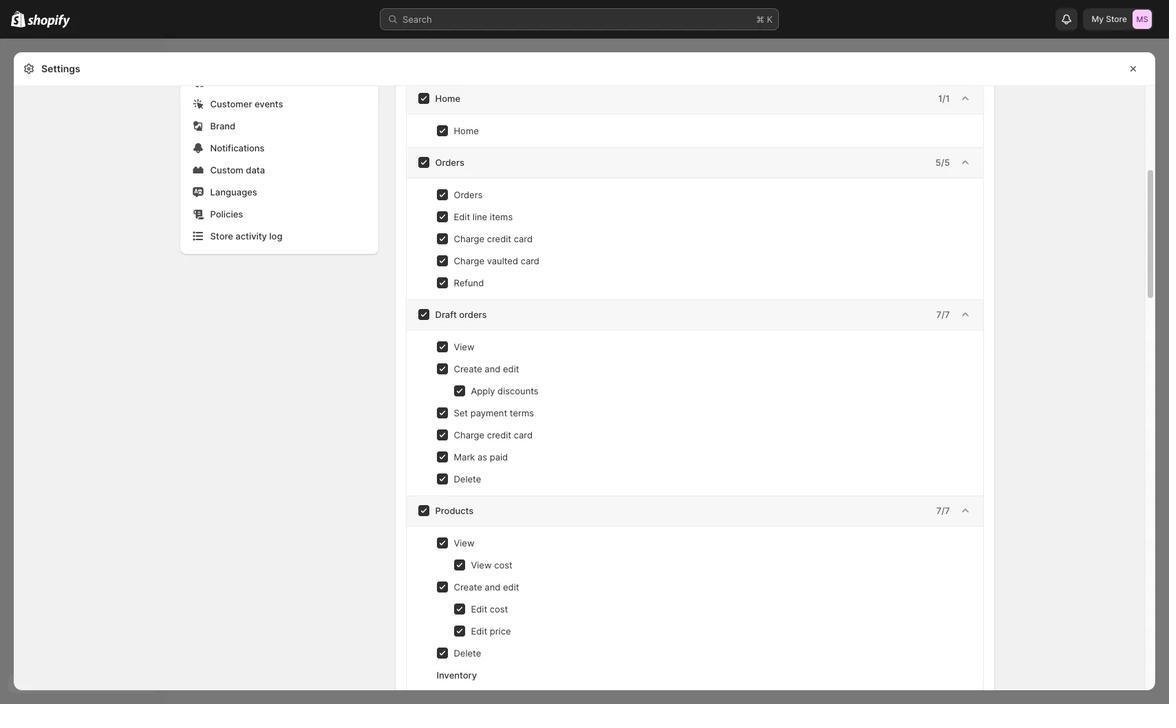 Task type: vqa. For each thing, say whether or not it's contained in the screenshot.
View cost
yes



Task type: locate. For each thing, give the bounding box(es) containing it.
my store image
[[1133, 10, 1152, 29]]

refund
[[454, 277, 484, 288]]

my
[[1092, 14, 1104, 24]]

1 vertical spatial orders
[[454, 189, 483, 200]]

0 vertical spatial credit
[[487, 233, 511, 244]]

products
[[435, 505, 474, 516]]

1 vertical spatial create
[[454, 582, 482, 593]]

2 edit from the top
[[503, 582, 519, 593]]

charge up refund
[[454, 255, 485, 266]]

settings dialog
[[14, 0, 1156, 704]]

create and edit up apply at bottom left
[[454, 363, 519, 374]]

2 create from the top
[[454, 582, 482, 593]]

1/1
[[939, 93, 950, 104]]

1 create and edit from the top
[[454, 363, 519, 374]]

view
[[454, 341, 475, 352], [454, 538, 475, 549], [471, 560, 492, 571]]

1 edit from the top
[[503, 363, 519, 374]]

2 7/7 from the top
[[937, 505, 950, 516]]

2 vertical spatial view
[[471, 560, 492, 571]]

1 vertical spatial view
[[454, 538, 475, 549]]

0 vertical spatial delete
[[454, 474, 481, 485]]

edit down view cost
[[503, 582, 519, 593]]

0 vertical spatial charge
[[454, 233, 485, 244]]

create and edit up edit cost
[[454, 582, 519, 593]]

2 vertical spatial card
[[514, 430, 533, 441]]

create up edit cost
[[454, 582, 482, 593]]

dialog
[[1161, 52, 1170, 114]]

view up edit cost
[[471, 560, 492, 571]]

1 vertical spatial cost
[[490, 604, 508, 615]]

1 and from the top
[[485, 363, 501, 374]]

cost up edit cost
[[494, 560, 513, 571]]

orders
[[435, 157, 465, 168], [454, 189, 483, 200]]

my store
[[1092, 14, 1128, 24]]

store down policies
[[210, 231, 233, 242]]

languages
[[210, 187, 257, 198]]

edit
[[454, 211, 470, 222], [471, 604, 487, 615], [471, 626, 487, 637]]

edit left line
[[454, 211, 470, 222]]

delete down the mark
[[454, 474, 481, 485]]

2 vertical spatial edit
[[471, 626, 487, 637]]

custom data link
[[188, 160, 370, 180]]

1 vertical spatial charge
[[454, 255, 485, 266]]

create up apply at bottom left
[[454, 363, 482, 374]]

charge credit card
[[454, 233, 533, 244], [454, 430, 533, 441]]

2 vertical spatial charge
[[454, 430, 485, 441]]

1 vertical spatial credit
[[487, 430, 511, 441]]

store inside 'link'
[[210, 231, 233, 242]]

card right vaulted
[[521, 255, 540, 266]]

cost up price
[[490, 604, 508, 615]]

draft orders
[[435, 309, 487, 320]]

0 vertical spatial create and edit
[[454, 363, 519, 374]]

line
[[473, 211, 487, 222]]

1 vertical spatial card
[[521, 255, 540, 266]]

⌘ k
[[756, 14, 773, 25]]

edit
[[503, 363, 519, 374], [503, 582, 519, 593]]

domains link
[[188, 72, 370, 92]]

and up apply at bottom left
[[485, 363, 501, 374]]

1 credit from the top
[[487, 233, 511, 244]]

cost
[[494, 560, 513, 571], [490, 604, 508, 615]]

charge down line
[[454, 233, 485, 244]]

7/7 for create and edit
[[937, 505, 950, 516]]

edit left price
[[471, 626, 487, 637]]

view down products at left
[[454, 538, 475, 549]]

view cost
[[471, 560, 513, 571]]

customer
[[210, 98, 252, 109]]

edit up apply discounts
[[503, 363, 519, 374]]

0 vertical spatial and
[[485, 363, 501, 374]]

0 vertical spatial edit
[[454, 211, 470, 222]]

1 vertical spatial edit
[[471, 604, 487, 615]]

draft
[[435, 309, 457, 320]]

card up vaulted
[[514, 233, 533, 244]]

1 vertical spatial delete
[[454, 648, 481, 659]]

apply discounts
[[471, 385, 539, 396]]

1 create from the top
[[454, 363, 482, 374]]

charge credit card down set payment terms
[[454, 430, 533, 441]]

charge up the mark
[[454, 430, 485, 441]]

policies link
[[188, 204, 370, 224]]

card
[[514, 233, 533, 244], [521, 255, 540, 266], [514, 430, 533, 441]]

orders up edit line items
[[435, 157, 465, 168]]

edit price
[[471, 626, 511, 637]]

cost for view cost
[[494, 560, 513, 571]]

0 vertical spatial cost
[[494, 560, 513, 571]]

edit for edit price
[[471, 626, 487, 637]]

0 vertical spatial charge credit card
[[454, 233, 533, 244]]

and
[[485, 363, 501, 374], [485, 582, 501, 593]]

1 vertical spatial charge credit card
[[454, 430, 533, 441]]

charge credit card up charge vaulted card
[[454, 233, 533, 244]]

price
[[490, 626, 511, 637]]

credit
[[487, 233, 511, 244], [487, 430, 511, 441]]

3 charge from the top
[[454, 430, 485, 441]]

0 vertical spatial store
[[1106, 14, 1128, 24]]

policies
[[210, 209, 243, 220]]

2 delete from the top
[[454, 648, 481, 659]]

0 vertical spatial view
[[454, 341, 475, 352]]

0 vertical spatial create
[[454, 363, 482, 374]]

1 vertical spatial 7/7
[[937, 505, 950, 516]]

charge
[[454, 233, 485, 244], [454, 255, 485, 266], [454, 430, 485, 441]]

settings
[[41, 63, 80, 74]]

delete up inventory
[[454, 648, 481, 659]]

1 vertical spatial and
[[485, 582, 501, 593]]

edit up edit price
[[471, 604, 487, 615]]

credit up "paid"
[[487, 430, 511, 441]]

home
[[435, 93, 461, 104], [454, 125, 479, 136]]

1 vertical spatial edit
[[503, 582, 519, 593]]

payment
[[471, 408, 507, 419]]

view down draft orders
[[454, 341, 475, 352]]

create and edit
[[454, 363, 519, 374], [454, 582, 519, 593]]

store right the my
[[1106, 14, 1128, 24]]

store
[[1106, 14, 1128, 24], [210, 231, 233, 242]]

0 vertical spatial edit
[[503, 363, 519, 374]]

edit cost
[[471, 604, 508, 615]]

items
[[490, 211, 513, 222]]

1 7/7 from the top
[[937, 309, 950, 320]]

custom
[[210, 165, 244, 176]]

orders up line
[[454, 189, 483, 200]]

1 horizontal spatial store
[[1106, 14, 1128, 24]]

0 vertical spatial 7/7
[[937, 309, 950, 320]]

terms
[[510, 408, 534, 419]]

1 vertical spatial create and edit
[[454, 582, 519, 593]]

1 delete from the top
[[454, 474, 481, 485]]

card down terms
[[514, 430, 533, 441]]

7/7 for apply discounts
[[937, 309, 950, 320]]

view for view cost
[[454, 538, 475, 549]]

and down view cost
[[485, 582, 501, 593]]

shopify image
[[11, 11, 26, 28], [28, 14, 70, 28]]

1 vertical spatial store
[[210, 231, 233, 242]]

7/7
[[937, 309, 950, 320], [937, 505, 950, 516]]

data
[[246, 165, 265, 176]]

0 horizontal spatial store
[[210, 231, 233, 242]]

2 credit from the top
[[487, 430, 511, 441]]

0 vertical spatial home
[[435, 93, 461, 104]]

create
[[454, 363, 482, 374], [454, 582, 482, 593]]

delete
[[454, 474, 481, 485], [454, 648, 481, 659]]

credit down "items"
[[487, 233, 511, 244]]

5/5
[[936, 157, 950, 168]]

vaulted
[[487, 255, 518, 266]]



Task type: describe. For each thing, give the bounding box(es) containing it.
brand
[[210, 120, 236, 131]]

2 charge credit card from the top
[[454, 430, 533, 441]]

domains
[[210, 76, 248, 87]]

customer events
[[210, 98, 283, 109]]

0 vertical spatial orders
[[435, 157, 465, 168]]

events
[[255, 98, 283, 109]]

2 charge from the top
[[454, 255, 485, 266]]

inventory
[[437, 670, 477, 681]]

store activity log
[[210, 231, 283, 242]]

edit line items
[[454, 211, 513, 222]]

edit for edit line items
[[454, 211, 470, 222]]

activity
[[236, 231, 267, 242]]

cost for edit cost
[[490, 604, 508, 615]]

paid
[[490, 452, 508, 463]]

1 charge from the top
[[454, 233, 485, 244]]

custom data
[[210, 165, 265, 176]]

discounts
[[498, 385, 539, 396]]

2 and from the top
[[485, 582, 501, 593]]

log
[[269, 231, 283, 242]]

1 charge credit card from the top
[[454, 233, 533, 244]]

0 horizontal spatial shopify image
[[11, 11, 26, 28]]

edit for edit cost
[[471, 604, 487, 615]]

1 vertical spatial home
[[454, 125, 479, 136]]

view for create and edit
[[454, 341, 475, 352]]

apply
[[471, 385, 495, 396]]

set payment terms
[[454, 408, 534, 419]]

as
[[478, 452, 487, 463]]

1 horizontal spatial shopify image
[[28, 14, 70, 28]]

store activity log link
[[188, 226, 370, 246]]

set
[[454, 408, 468, 419]]

0 vertical spatial card
[[514, 233, 533, 244]]

mark as paid
[[454, 452, 508, 463]]

2 create and edit from the top
[[454, 582, 519, 593]]

k
[[767, 14, 773, 25]]

brand link
[[188, 116, 370, 136]]

search
[[403, 14, 432, 25]]

notifications link
[[188, 138, 370, 158]]

notifications
[[210, 142, 265, 154]]

charge vaulted card
[[454, 255, 540, 266]]

mark
[[454, 452, 475, 463]]

orders
[[459, 309, 487, 320]]

⌘
[[756, 14, 765, 25]]

languages link
[[188, 182, 370, 202]]

customer events link
[[188, 94, 370, 114]]



